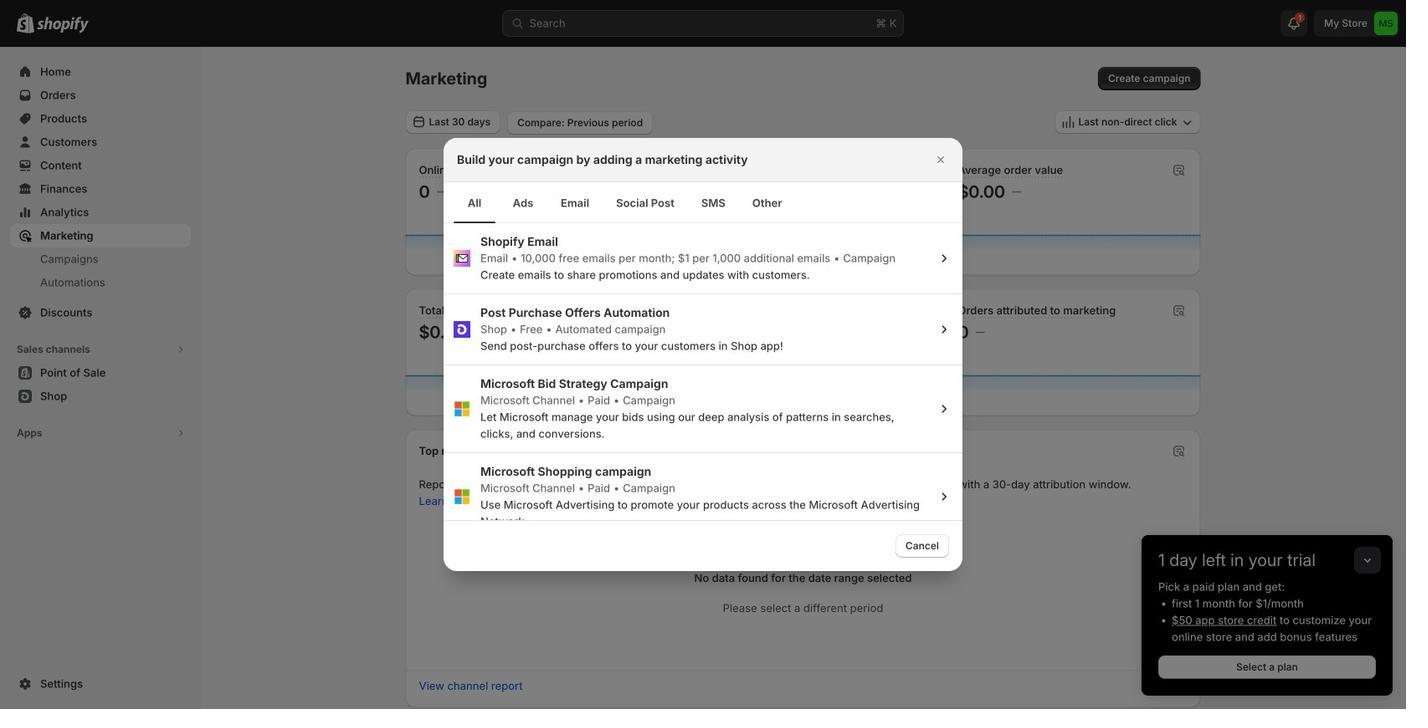 Task type: locate. For each thing, give the bounding box(es) containing it.
tab list
[[450, 183, 956, 224]]

dialog
[[0, 138, 1407, 710]]



Task type: vqa. For each thing, say whether or not it's contained in the screenshot.
the shopify image
yes



Task type: describe. For each thing, give the bounding box(es) containing it.
shopify image
[[37, 17, 89, 33]]



